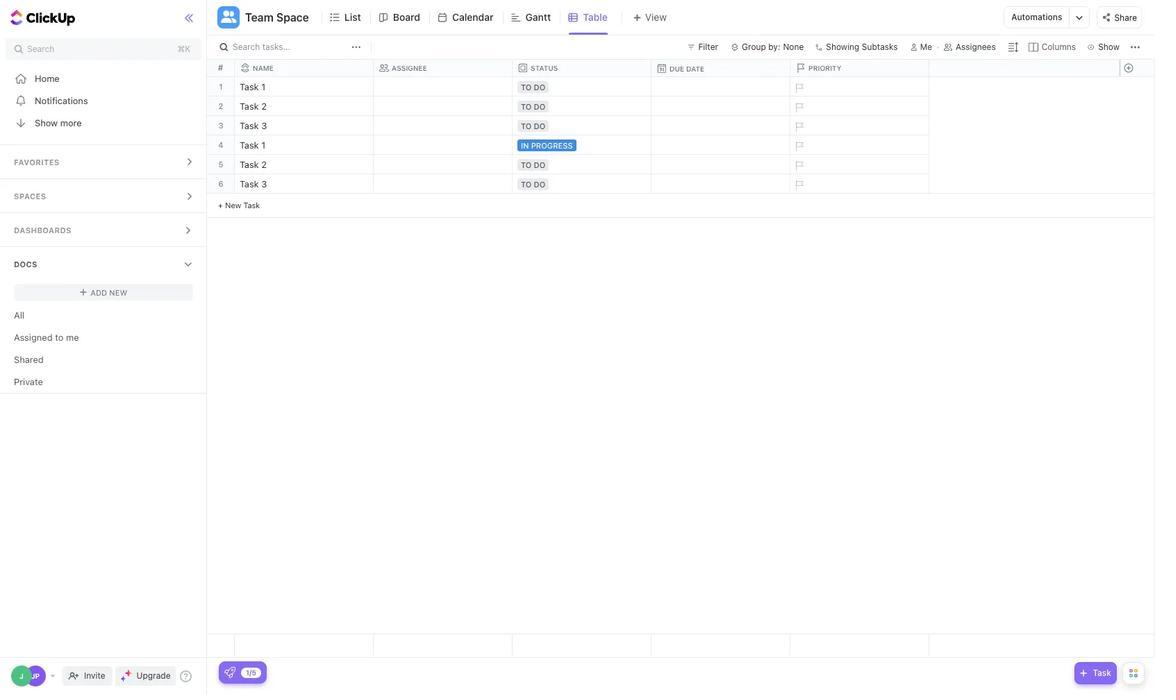 Task type: locate. For each thing, give the bounding box(es) containing it.
due date
[[670, 65, 705, 73]]

notifications
[[35, 95, 88, 106]]

1 for ‎task 1
[[261, 81, 265, 92]]

team
[[245, 11, 274, 24]]

grid
[[207, 60, 1155, 659]]

home link
[[0, 67, 207, 90]]

row
[[235, 60, 932, 77]]

press space to select this row. row containing ‎task 2
[[235, 97, 929, 118]]

set priority image
[[788, 78, 809, 99], [788, 97, 809, 118], [788, 175, 809, 196]]

invite
[[84, 671, 105, 681]]

user group image
[[221, 10, 236, 23]]

favorites button
[[0, 145, 207, 179]]

show more
[[35, 117, 82, 128]]

2 ‎task from the top
[[240, 101, 259, 112]]

1 set priority image from the top
[[788, 117, 809, 138]]

show left more
[[35, 117, 58, 128]]

press space to select this row. row containing 6
[[207, 174, 235, 194]]

search inside sidebar navigation
[[27, 44, 54, 54]]

3 set priority image from the top
[[788, 175, 809, 196]]

4 set priority element from the top
[[788, 136, 809, 157]]

‎task 2
[[240, 101, 267, 112]]

0 vertical spatial show
[[1098, 42, 1120, 52]]

1 task 3 from the top
[[240, 120, 267, 131]]

to do cell
[[513, 77, 652, 96], [513, 97, 652, 115], [513, 116, 652, 135], [513, 155, 652, 174], [513, 174, 652, 193]]

1 up task 2
[[261, 140, 265, 151]]

name
[[253, 64, 274, 72]]

2 inside 1 2 3 4 5 6
[[219, 101, 223, 110]]

row group
[[207, 77, 235, 218], [235, 77, 929, 218], [1120, 77, 1155, 218]]

task 3 down ‎task 2
[[240, 120, 267, 131]]

priority
[[809, 64, 842, 72]]

search
[[233, 42, 260, 52], [27, 44, 54, 54]]

in
[[521, 141, 529, 150]]

1/5
[[246, 669, 256, 677]]

do
[[534, 83, 546, 92], [534, 102, 546, 111], [534, 122, 546, 131], [534, 160, 546, 170], [534, 180, 546, 189]]

progress
[[531, 141, 573, 150]]

new
[[225, 201, 241, 210]]

2
[[261, 101, 267, 112], [219, 101, 223, 110], [261, 159, 267, 170]]

none
[[783, 42, 804, 52]]

j
[[20, 672, 24, 681]]

1 do from the top
[[534, 83, 546, 92]]

#
[[218, 63, 223, 73]]

assignee column header
[[374, 60, 515, 76]]

to inside sidebar navigation
[[55, 332, 63, 343]]

‎task for ‎task 2
[[240, 101, 259, 112]]

1
[[261, 81, 265, 92], [219, 82, 223, 91], [261, 140, 265, 151]]

2 down ‎task 1
[[261, 101, 267, 112]]

1 set priority element from the top
[[788, 78, 809, 99]]

6
[[218, 179, 223, 188]]

group by: none
[[742, 42, 804, 52]]

team space
[[245, 11, 309, 24]]

1 horizontal spatial show
[[1098, 42, 1120, 52]]

1 horizontal spatial search
[[233, 42, 260, 52]]

set priority element
[[788, 78, 809, 99], [788, 97, 809, 118], [788, 117, 809, 138], [788, 136, 809, 157], [788, 156, 809, 176], [788, 175, 809, 196]]

me
[[66, 332, 79, 343]]

cell
[[374, 77, 513, 96], [652, 77, 791, 96], [374, 97, 513, 115], [652, 97, 791, 115], [374, 116, 513, 135], [652, 116, 791, 135], [374, 135, 513, 154], [652, 135, 791, 154], [374, 155, 513, 174], [652, 155, 791, 174], [374, 174, 513, 193], [652, 174, 791, 193]]

1 vertical spatial task 3
[[240, 179, 267, 190]]

gantt
[[526, 11, 551, 23]]

dropdown menu image
[[652, 635, 790, 658]]

set priority image for 2
[[788, 97, 809, 118]]

subtasks
[[862, 42, 898, 52]]

3 set priority image from the top
[[788, 156, 809, 176]]

2 for 1
[[219, 101, 223, 110]]

upgrade link
[[115, 667, 176, 686]]

search up the name
[[233, 42, 260, 52]]

upgrade
[[137, 671, 171, 681]]

onboarding checklist button image
[[224, 668, 235, 679]]

share
[[1115, 12, 1137, 23]]

dashboards
[[14, 226, 71, 235]]

2 set priority element from the top
[[788, 97, 809, 118]]

3 down task 2
[[261, 179, 267, 190]]

task 3
[[240, 120, 267, 131], [240, 179, 267, 190]]

board link
[[393, 0, 426, 35]]

filter
[[698, 42, 718, 52]]

search up home
[[27, 44, 54, 54]]

task
[[240, 120, 259, 131], [240, 140, 259, 151], [240, 159, 259, 170], [240, 179, 259, 190], [243, 201, 260, 210], [1093, 668, 1111, 679]]

1 down the "#"
[[219, 82, 223, 91]]

press space to select this row. row containing 1
[[207, 77, 235, 97]]

by:
[[768, 42, 780, 52]]

status column header
[[513, 60, 654, 76]]

‎task down ‎task 1
[[240, 101, 259, 112]]

0 vertical spatial ‎task
[[240, 81, 259, 92]]

press space to select this row. row containing 2
[[207, 97, 235, 116]]

show down "share" button
[[1098, 42, 1120, 52]]

automations button
[[1005, 7, 1069, 28]]

in progress
[[521, 141, 573, 150]]

add new
[[90, 288, 127, 297]]

5
[[218, 160, 223, 169]]

‎task
[[240, 81, 259, 92], [240, 101, 259, 112]]

2 left ‎task 2
[[219, 101, 223, 110]]

2 to do from the top
[[521, 102, 546, 111]]

to do cell for set priority image corresponding to 3
[[513, 174, 652, 193]]

row group containing 1 2 3 4 5 6
[[207, 77, 235, 218]]

0 horizontal spatial show
[[35, 117, 58, 128]]

2 task 3 from the top
[[240, 179, 267, 190]]

1 vertical spatial ‎task
[[240, 101, 259, 112]]

due date button
[[652, 64, 791, 74]]

show inside dropdown button
[[1098, 42, 1120, 52]]

‎task up ‎task 2
[[240, 81, 259, 92]]

new task
[[225, 201, 260, 210]]

to do
[[521, 83, 546, 92], [521, 102, 546, 111], [521, 122, 546, 131], [521, 160, 546, 170], [521, 180, 546, 189]]

press space to select this row. row containing 4
[[207, 135, 235, 155]]

task 3 down task 2
[[240, 179, 267, 190]]

onboarding checklist button element
[[224, 668, 235, 679]]

2 set priority image from the top
[[788, 136, 809, 157]]

4 to do from the top
[[521, 160, 546, 170]]

press space to select this row. row
[[207, 77, 235, 97], [235, 77, 929, 99], [1120, 77, 1155, 97], [207, 97, 235, 116], [235, 97, 929, 118], [1120, 97, 1155, 116], [207, 116, 235, 135], [235, 116, 929, 138], [1120, 116, 1155, 135], [207, 135, 235, 155], [235, 135, 929, 157], [1120, 135, 1155, 155], [207, 155, 235, 174], [235, 155, 929, 176], [1120, 155, 1155, 174], [207, 174, 235, 194], [235, 174, 929, 196], [1120, 174, 1155, 194], [235, 635, 929, 659], [1120, 635, 1155, 659]]

search for search
[[27, 44, 54, 54]]

press space to select this row. row containing 3
[[207, 116, 235, 135]]

private
[[14, 376, 43, 387]]

columns button
[[1024, 39, 1083, 56]]

2 row group from the left
[[235, 77, 929, 218]]

grid containing ‎task 1
[[207, 60, 1155, 659]]

to
[[521, 83, 532, 92], [521, 102, 532, 111], [521, 122, 532, 131], [521, 160, 532, 170], [521, 180, 532, 189], [55, 332, 63, 343]]

date
[[686, 65, 705, 73]]

5 to do cell from the top
[[513, 174, 652, 193]]

set priority image for 1
[[788, 78, 809, 99]]

3 to do cell from the top
[[513, 116, 652, 135]]

set priority image
[[788, 117, 809, 138], [788, 136, 809, 157], [788, 156, 809, 176]]

assigned to me
[[14, 332, 79, 343]]

5 do from the top
[[534, 180, 546, 189]]

3 up 4
[[218, 121, 223, 130]]

2 for task
[[261, 159, 267, 170]]

due date column header
[[652, 60, 793, 77]]

view button
[[622, 9, 671, 26]]

3 inside 1 2 3 4 5 6
[[218, 121, 223, 130]]

2 to do cell from the top
[[513, 97, 652, 115]]

task for 6th 'set priority' element
[[240, 179, 259, 190]]

automations
[[1012, 12, 1062, 22]]

task for 2nd 'set priority' element from the bottom
[[240, 159, 259, 170]]

show
[[1098, 42, 1120, 52], [35, 117, 58, 128]]

3
[[261, 120, 267, 131], [218, 121, 223, 130], [261, 179, 267, 190]]

1 set priority image from the top
[[788, 78, 809, 99]]

show inside sidebar navigation
[[35, 117, 58, 128]]

‎task 1
[[240, 81, 265, 92]]

in progress cell
[[513, 135, 652, 154]]

gantt link
[[526, 0, 557, 35]]

0 horizontal spatial search
[[27, 44, 54, 54]]

⌘k
[[178, 44, 191, 54]]

1 to do cell from the top
[[513, 77, 652, 96]]

1 row group from the left
[[207, 77, 235, 218]]

1 ‎task from the top
[[240, 81, 259, 92]]

2 down the task 1
[[261, 159, 267, 170]]

1 vertical spatial show
[[35, 117, 58, 128]]

sparkle svg 2 image
[[121, 677, 126, 682]]

showing subtasks
[[826, 42, 898, 52]]

1 inside 1 2 3 4 5 6
[[219, 82, 223, 91]]

1 down the name
[[261, 81, 265, 92]]

3 row group from the left
[[1120, 77, 1155, 218]]

1 to do from the top
[[521, 83, 546, 92]]

team space button
[[240, 2, 309, 33]]

assignees
[[956, 42, 996, 52]]

set priority image for 3
[[788, 175, 809, 196]]

search tasks...
[[233, 42, 291, 52]]

0 vertical spatial task 3
[[240, 120, 267, 131]]

4 do from the top
[[534, 160, 546, 170]]

press space to select this row. row containing 5
[[207, 155, 235, 174]]

4 to do cell from the top
[[513, 155, 652, 174]]

new
[[109, 288, 127, 297]]

2 set priority image from the top
[[788, 97, 809, 118]]



Task type: describe. For each thing, give the bounding box(es) containing it.
home
[[35, 73, 60, 84]]

to do cell for set priority image related to 1
[[513, 77, 652, 96]]

space
[[276, 11, 309, 24]]

task 3 for 3's set priority icon to do cell
[[240, 120, 267, 131]]

share button
[[1097, 6, 1143, 28]]

priority column header
[[791, 60, 932, 76]]

calendar link
[[452, 0, 499, 35]]

view
[[645, 11, 667, 23]]

status
[[531, 64, 558, 72]]

me button
[[905, 39, 938, 56]]

5 set priority element from the top
[[788, 156, 809, 176]]

spaces
[[14, 192, 46, 201]]

table link
[[583, 0, 613, 35]]

2 do from the top
[[534, 102, 546, 111]]

calendar
[[452, 11, 494, 23]]

board
[[393, 11, 420, 23]]

‎task for ‎task 1
[[240, 81, 259, 92]]

sidebar navigation
[[0, 0, 210, 695]]

assigned
[[14, 332, 53, 343]]

group
[[742, 42, 766, 52]]

shared
[[14, 354, 44, 365]]

set priority image for 2
[[788, 156, 809, 176]]

task 1
[[240, 140, 265, 151]]

name button
[[235, 63, 374, 73]]

notifications link
[[0, 90, 207, 112]]

assignees button
[[938, 39, 1002, 56]]

Search tasks... text field
[[233, 38, 348, 57]]

row group containing ‎task 1
[[235, 77, 929, 218]]

1 for task 1
[[261, 140, 265, 151]]

set priority image for 1
[[788, 136, 809, 157]]

to do cell for set priority image corresponding to 2
[[513, 97, 652, 115]]

press space to select this row. row containing task 1
[[235, 135, 929, 157]]

list
[[344, 11, 361, 23]]

more
[[60, 117, 82, 128]]

task 3 for to do cell associated with set priority image corresponding to 3
[[240, 179, 267, 190]]

task 2
[[240, 159, 267, 170]]

show button
[[1083, 39, 1124, 56]]

1 2 3 4 5 6
[[218, 82, 223, 188]]

tasks...
[[262, 42, 291, 52]]

3 set priority element from the top
[[788, 117, 809, 138]]

2 for ‎task
[[261, 101, 267, 112]]

favorites
[[14, 158, 59, 167]]

add
[[90, 288, 107, 297]]

columns
[[1042, 42, 1076, 52]]

show for show more
[[35, 117, 58, 128]]

all
[[14, 309, 24, 321]]

table
[[583, 11, 608, 23]]

status button
[[513, 63, 652, 73]]

me
[[920, 42, 932, 52]]

name column header
[[235, 60, 377, 76]]

to do cell for set priority icon for 2
[[513, 155, 652, 174]]

showing subtasks button
[[811, 39, 902, 56]]

docs
[[14, 260, 37, 269]]

press space to select this row. row containing task 2
[[235, 155, 929, 176]]

set priority image for 3
[[788, 117, 809, 138]]

due
[[670, 65, 684, 73]]

show for show
[[1098, 42, 1120, 52]]

search for search tasks...
[[233, 42, 260, 52]]

5 to do from the top
[[521, 180, 546, 189]]

task for fourth 'set priority' element from the top of the page
[[240, 140, 259, 151]]

row containing name
[[235, 60, 932, 77]]

3 to do from the top
[[521, 122, 546, 131]]

6 set priority element from the top
[[788, 175, 809, 196]]

4
[[218, 140, 223, 149]]

list link
[[344, 0, 367, 35]]

3 do from the top
[[534, 122, 546, 131]]

assignee button
[[374, 63, 513, 73]]

jp
[[31, 672, 40, 681]]

to do cell for 3's set priority icon
[[513, 116, 652, 135]]

sparkle svg 1 image
[[125, 670, 132, 677]]

priority button
[[791, 63, 929, 73]]

task for 4th 'set priority' element from the bottom of the page
[[240, 120, 259, 131]]

3 down ‎task 2
[[261, 120, 267, 131]]

assignee
[[392, 64, 427, 72]]

showing
[[826, 42, 860, 52]]

filter button
[[682, 39, 724, 56]]

press space to select this row. row containing ‎task 1
[[235, 77, 929, 99]]



Task type: vqa. For each thing, say whether or not it's contained in the screenshot.


